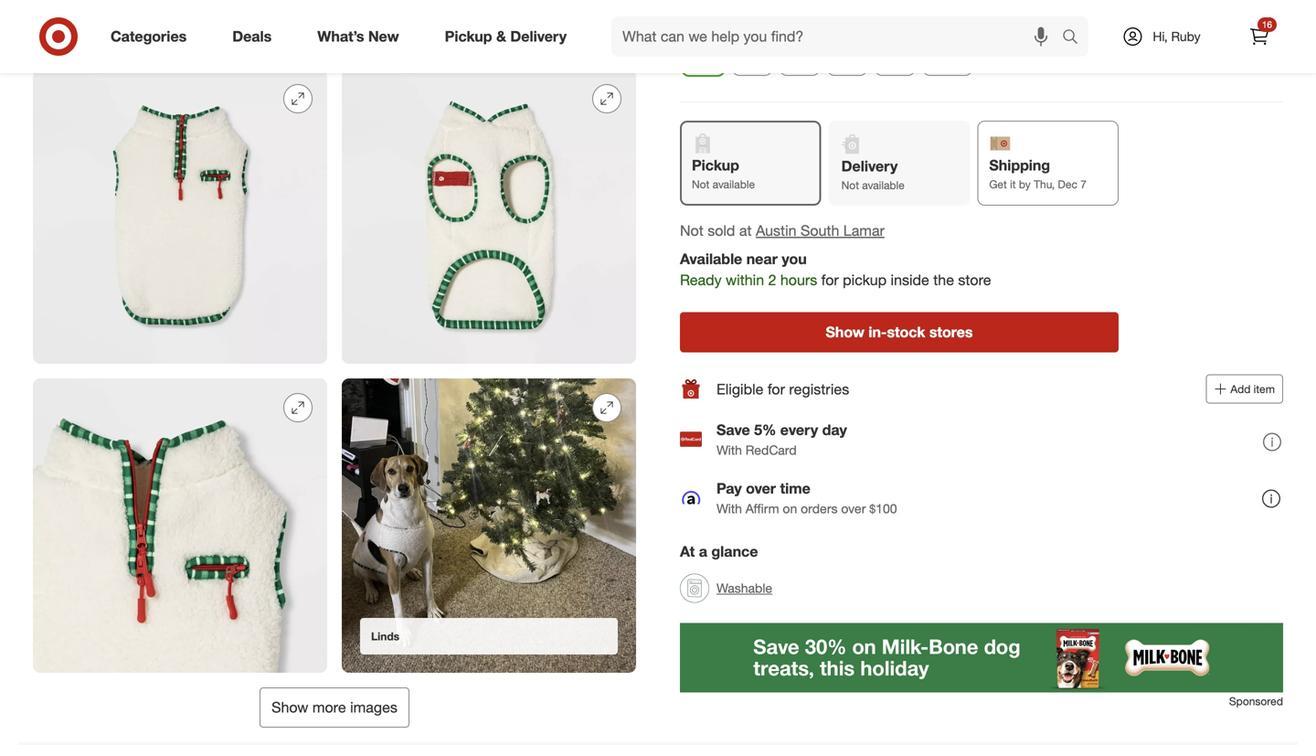 Task type: describe. For each thing, give the bounding box(es) containing it.
delivery not available
[[842, 157, 905, 192]]

available near you ready within 2 hours for pickup inside the store
[[680, 250, 991, 289]]

show in-stock stores button
[[680, 313, 1119, 353]]

a
[[699, 543, 708, 561]]

by
[[1019, 177, 1031, 191]]

sponsored
[[1229, 695, 1284, 708]]

show in-stock stores
[[826, 323, 973, 341]]

at
[[680, 543, 695, 561]]

with inside save 5% every day with redcard
[[717, 442, 742, 458]]

0 horizontal spatial over
[[746, 479, 776, 497]]

what's new
[[317, 27, 399, 45]]

advertisement region
[[680, 623, 1284, 693]]

show more images button
[[260, 687, 409, 728]]

store
[[958, 271, 991, 289]]

categories
[[111, 27, 187, 45]]

the
[[934, 271, 954, 289]]

pay
[[717, 479, 742, 497]]

for inside available near you ready within 2 hours for pickup inside the store
[[822, 271, 839, 289]]

new
[[368, 27, 399, 45]]

item
[[1254, 382, 1275, 396]]

not for delivery
[[842, 178, 859, 192]]

m
[[794, 47, 806, 65]]

day
[[822, 421, 847, 439]]

at
[[739, 222, 752, 240]]

shipping get it by thu, dec 7
[[989, 156, 1087, 191]]

What can we help you find? suggestions appear below search field
[[612, 16, 1067, 57]]

deals link
[[217, 16, 295, 57]]

1 vertical spatial for
[[768, 380, 785, 398]]

pickup
[[843, 271, 887, 289]]

xs link
[[682, 36, 725, 76]]

1 horizontal spatial over
[[841, 500, 866, 516]]

delivery inside 'link'
[[510, 27, 567, 45]]

not for pickup
[[692, 177, 710, 191]]

it
[[1010, 177, 1016, 191]]

what's new link
[[302, 16, 422, 57]]

save 5% every day with redcard
[[717, 421, 847, 458]]

within
[[726, 271, 764, 289]]

ready
[[680, 271, 722, 289]]

gingerbread playhouse cat and dog fleece - wondershop™ cream, 3 of 8 image
[[342, 69, 636, 364]]

dec
[[1058, 177, 1078, 191]]

hours
[[781, 271, 817, 289]]

categories link
[[95, 16, 210, 57]]

stock
[[887, 323, 926, 341]]

xxl
[[935, 47, 961, 65]]

austin south lamar button
[[756, 221, 885, 241]]

group containing size
[[678, 4, 1284, 83]]

registries
[[789, 380, 849, 398]]

redcard
[[746, 442, 797, 458]]

photo from linds, 5 of 8 image
[[342, 378, 636, 673]]

available
[[680, 250, 743, 268]]

size
[[680, 5, 708, 23]]

pickup for not
[[692, 156, 739, 174]]

get
[[989, 177, 1007, 191]]

at a glance
[[680, 543, 758, 561]]

gingerbread playhouse cat and dog fleece - wondershop™ cream, 1 of 8 image
[[33, 0, 636, 55]]

pay over time with affirm on orders over $100
[[717, 479, 897, 516]]

on
[[783, 500, 797, 516]]

hi, ruby
[[1153, 28, 1201, 44]]

show for show in-stock stores
[[826, 323, 865, 341]]

sold
[[708, 222, 735, 240]]

washable button
[[680, 568, 773, 609]]

image gallery element
[[33, 0, 636, 728]]

affirm
[[746, 500, 779, 516]]



Task type: locate. For each thing, give the bounding box(es) containing it.
available up lamar at the top of page
[[862, 178, 905, 192]]

not
[[692, 177, 710, 191], [842, 178, 859, 192], [680, 222, 704, 240]]

save
[[717, 421, 750, 439]]

xs down size xs
[[694, 47, 713, 65]]

s
[[748, 47, 757, 65]]

delivery up lamar at the top of page
[[842, 157, 898, 175]]

0 vertical spatial over
[[746, 479, 776, 497]]

deals
[[232, 27, 272, 45]]

gingerbread playhouse cat and dog fleece - wondershop™ cream, 4 of 8 image
[[33, 378, 327, 673]]

0 vertical spatial show
[[826, 323, 865, 341]]

in-
[[869, 323, 887, 341]]

l
[[843, 47, 852, 65]]

0 vertical spatial delivery
[[510, 27, 567, 45]]

eligible for registries
[[717, 380, 849, 398]]

what's
[[317, 27, 364, 45]]

south
[[801, 222, 840, 240]]

$100
[[870, 500, 897, 516]]

over
[[746, 479, 776, 497], [841, 500, 866, 516]]

0 horizontal spatial available
[[713, 177, 755, 191]]

l link
[[827, 36, 868, 76]]

1 horizontal spatial pickup
[[692, 156, 739, 174]]

1 vertical spatial pickup
[[692, 156, 739, 174]]

show inside image gallery element
[[272, 698, 308, 716]]

group
[[678, 4, 1284, 83]]

1 vertical spatial show
[[272, 698, 308, 716]]

delivery inside delivery not available
[[842, 157, 898, 175]]

for
[[822, 271, 839, 289], [768, 380, 785, 398]]

thu,
[[1034, 177, 1055, 191]]

search
[[1054, 29, 1098, 47]]

0 vertical spatial xs
[[715, 5, 734, 23]]

orders
[[801, 500, 838, 516]]

over left "$100"
[[841, 500, 866, 516]]

add item button
[[1206, 375, 1284, 404]]

delivery
[[510, 27, 567, 45], [842, 157, 898, 175]]

1 horizontal spatial delivery
[[842, 157, 898, 175]]

for right hours
[[822, 271, 839, 289]]

0 vertical spatial for
[[822, 271, 839, 289]]

xl link
[[875, 36, 916, 76]]

0 vertical spatial pickup
[[445, 27, 492, 45]]

more
[[313, 698, 346, 716]]

2
[[768, 271, 777, 289]]

inside
[[891, 271, 930, 289]]

0 horizontal spatial for
[[768, 380, 785, 398]]

7
[[1081, 177, 1087, 191]]

show for show more images
[[272, 698, 308, 716]]

ruby
[[1172, 28, 1201, 44]]

2 with from the top
[[717, 500, 742, 516]]

pickup up sold
[[692, 156, 739, 174]]

available
[[713, 177, 755, 191], [862, 178, 905, 192]]

pickup not available
[[692, 156, 755, 191]]

with down save
[[717, 442, 742, 458]]

0 horizontal spatial show
[[272, 698, 308, 716]]

xl
[[887, 47, 904, 65]]

available for pickup
[[713, 177, 755, 191]]

pickup inside "pickup not available"
[[692, 156, 739, 174]]

not inside "pickup not available"
[[692, 177, 710, 191]]

show more images
[[272, 698, 398, 716]]

pickup
[[445, 27, 492, 45], [692, 156, 739, 174]]

1 horizontal spatial xs
[[715, 5, 734, 23]]

time
[[780, 479, 811, 497]]

over up affirm
[[746, 479, 776, 497]]

1 with from the top
[[717, 442, 742, 458]]

1 horizontal spatial available
[[862, 178, 905, 192]]

show left in-
[[826, 323, 865, 341]]

pickup left '&'
[[445, 27, 492, 45]]

with inside 'pay over time with affirm on orders over $100'
[[717, 500, 742, 516]]

show
[[826, 323, 865, 341], [272, 698, 308, 716]]

show left more
[[272, 698, 308, 716]]

not left sold
[[680, 222, 704, 240]]

search button
[[1054, 16, 1098, 60]]

with
[[717, 442, 742, 458], [717, 500, 742, 516]]

pickup for &
[[445, 27, 492, 45]]

available up at at the top
[[713, 177, 755, 191]]

shipping
[[989, 156, 1050, 174]]

washable
[[717, 580, 773, 596]]

stores
[[930, 323, 973, 341]]

not inside delivery not available
[[842, 178, 859, 192]]

glance
[[712, 543, 758, 561]]

pickup & delivery
[[445, 27, 567, 45]]

xxl link
[[923, 36, 973, 76]]

&
[[496, 27, 506, 45]]

with down pay
[[717, 500, 742, 516]]

add
[[1231, 382, 1251, 396]]

0 horizontal spatial pickup
[[445, 27, 492, 45]]

not up sold
[[692, 177, 710, 191]]

near
[[747, 250, 778, 268]]

1 vertical spatial with
[[717, 500, 742, 516]]

austin
[[756, 222, 797, 240]]

s link
[[732, 36, 773, 76]]

gingerbread playhouse cat and dog fleece - wondershop™ cream, 2 of 8 image
[[33, 69, 327, 364]]

5%
[[754, 421, 776, 439]]

1 vertical spatial over
[[841, 500, 866, 516]]

1 horizontal spatial for
[[822, 271, 839, 289]]

images
[[350, 698, 398, 716]]

for right eligible
[[768, 380, 785, 398]]

pickup inside 'link'
[[445, 27, 492, 45]]

m link
[[780, 36, 820, 76]]

0 horizontal spatial delivery
[[510, 27, 567, 45]]

16
[[1262, 19, 1273, 30]]

lamar
[[844, 222, 885, 240]]

delivery right '&'
[[510, 27, 567, 45]]

available inside delivery not available
[[862, 178, 905, 192]]

xs right size
[[715, 5, 734, 23]]

16 link
[[1240, 16, 1280, 57]]

0 horizontal spatial xs
[[694, 47, 713, 65]]

not up lamar at the top of page
[[842, 178, 859, 192]]

every
[[781, 421, 818, 439]]

not sold at austin south lamar
[[680, 222, 885, 240]]

you
[[782, 250, 807, 268]]

available for delivery
[[862, 178, 905, 192]]

1 horizontal spatial show
[[826, 323, 865, 341]]

1 vertical spatial delivery
[[842, 157, 898, 175]]

add item
[[1231, 382, 1275, 396]]

linds
[[371, 629, 400, 643]]

hi,
[[1153, 28, 1168, 44]]

0 vertical spatial with
[[717, 442, 742, 458]]

size xs
[[680, 5, 734, 23]]

eligible
[[717, 380, 764, 398]]

1 vertical spatial xs
[[694, 47, 713, 65]]

available inside "pickup not available"
[[713, 177, 755, 191]]

pickup & delivery link
[[429, 16, 590, 57]]

xs
[[715, 5, 734, 23], [694, 47, 713, 65]]



Task type: vqa. For each thing, say whether or not it's contained in the screenshot.


